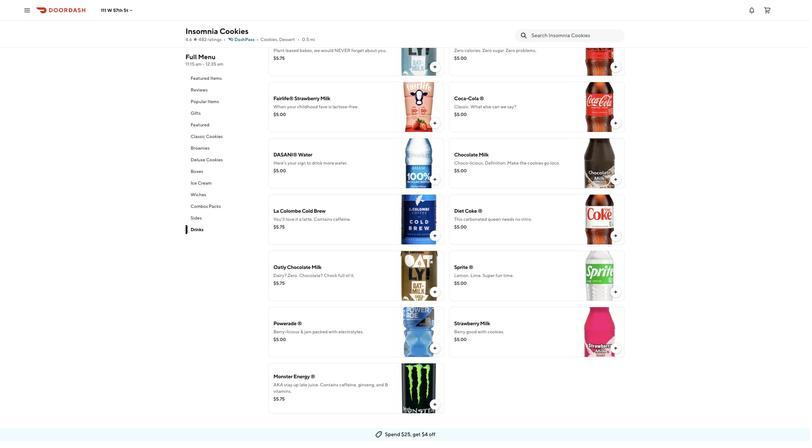 Task type: vqa. For each thing, say whether or not it's contained in the screenshot.


Task type: describe. For each thing, give the bounding box(es) containing it.
&
[[301, 329, 303, 335]]

by
[[463, 427, 467, 432]]

contains inside monster energy ®️ aka stay up late juice. contains caffeine, ginseng, and b vitamins. $5.75
[[320, 382, 339, 388]]

and
[[376, 382, 384, 388]]

.
[[493, 427, 494, 432]]

licious
[[287, 329, 300, 335]]

fave
[[319, 104, 328, 109]]

aka
[[274, 382, 283, 388]]

oatly chocolate milk dairy? zero. chocolate? chock full of it. $5.75
[[274, 264, 355, 286]]

lime.
[[471, 273, 482, 278]]

®️ for coca-cola ®️
[[480, 95, 484, 102]]

$5.75 inside oatly plant-based babes, we would never forget about you. $5.75
[[274, 56, 285, 61]]

insomnia cookies
[[186, 27, 249, 36]]

2 am from the left
[[217, 61, 224, 67]]

1 zero from the left
[[454, 48, 464, 53]]

late
[[300, 382, 307, 388]]

popular items button
[[186, 96, 261, 107]]

add item to cart image for calories.
[[613, 64, 618, 70]]

dessert
[[279, 37, 295, 42]]

it.
[[351, 273, 355, 278]]

coke
[[465, 208, 477, 214]]

good
[[466, 329, 477, 335]]

with inside strawberry milk berry good with cookies. $5.00
[[478, 329, 487, 335]]

cookies for insomnia cookies
[[220, 27, 249, 36]]

featured for featured
[[191, 122, 210, 127]]

free.
[[349, 104, 359, 109]]

dasani® water image
[[394, 138, 444, 189]]

packs
[[209, 204, 221, 209]]

time.
[[504, 273, 514, 278]]

menu
[[424, 427, 435, 432]]

boxes button
[[186, 166, 261, 177]]

we inside coca-cola ®️ classic. what else can we say? $5.00
[[501, 104, 507, 109]]

$5.00 inside strawberry milk berry good with cookies. $5.00
[[454, 337, 467, 342]]

add item to cart image for energy
[[432, 402, 438, 407]]

it
[[295, 217, 298, 222]]

1 am from the left
[[196, 61, 202, 67]]

lemon.
[[454, 273, 470, 278]]

milk inside strawberry milk berry good with cookies. $5.00
[[480, 321, 490, 327]]

to
[[307, 160, 311, 166]]

fairlife® strawberry milk image
[[394, 82, 444, 132]]

dashpass
[[235, 37, 255, 42]]

0 horizontal spatial the
[[468, 427, 474, 432]]

1 horizontal spatial drinks
[[268, 11, 288, 20]]

oatly chocolate milk image
[[394, 251, 444, 301]]

cookies.
[[488, 329, 505, 335]]

$5.75 inside la colombe cold brew you'll love it a latte. contains caffeine. $5.75
[[274, 225, 285, 230]]

queen
[[488, 217, 501, 222]]

chocolate inside chocolate milk choco-licious. definition: make the cookies go loco. $5.00
[[454, 152, 478, 158]]

cream
[[198, 181, 212, 186]]

we inside oatly plant-based babes, we would never forget about you. $5.75
[[314, 48, 320, 53]]

$5.00 inside diet coke ®️ this carbonated queen needs no intro. $5.00
[[454, 225, 467, 230]]

0 items, open order cart image
[[764, 6, 772, 14]]

1 vertical spatial drinks
[[191, 227, 204, 232]]

are
[[435, 427, 441, 432]]

w
[[107, 8, 112, 13]]

featured for featured items
[[191, 76, 210, 81]]

coca-cola zero sugar ®️ image
[[574, 26, 625, 76]]

• for cookies, dessert • 0.5 mi
[[298, 37, 300, 42]]

®️ for diet coke ®️
[[478, 208, 483, 214]]

open menu image
[[23, 6, 31, 14]]

cookies for classic cookies
[[206, 134, 223, 139]]

love
[[286, 217, 295, 222]]

chocolate inside oatly chocolate milk dairy? zero. chocolate? chock full of it. $5.75
[[287, 264, 311, 270]]

electrolytes.
[[339, 329, 364, 335]]

$4
[[422, 432, 428, 438]]

brownies button
[[186, 142, 261, 154]]

coca-cola ®️ classic. what else can we say? $5.00
[[454, 95, 517, 117]]

berry-
[[274, 329, 287, 335]]

ice
[[191, 181, 197, 186]]

would
[[321, 48, 334, 53]]

add item to cart image for water
[[432, 177, 438, 182]]

you'll
[[274, 217, 285, 222]]

merchant
[[475, 427, 493, 432]]

chocolate milk image
[[574, 138, 625, 189]]

3 zero from the left
[[506, 48, 515, 53]]

strawberry inside strawberry milk berry good with cookies. $5.00
[[454, 321, 479, 327]]

set
[[442, 427, 448, 432]]

milk inside oatly chocolate milk dairy? zero. chocolate? chock full of it. $5.75
[[312, 264, 322, 270]]

add item to cart image for oatly
[[432, 64, 438, 70]]

ice cream button
[[186, 177, 261, 189]]

forget
[[351, 48, 364, 53]]

get
[[413, 432, 421, 438]]

when
[[274, 104, 286, 109]]

water.
[[335, 160, 347, 166]]

deluxe cookies button
[[186, 154, 261, 166]]

popular
[[191, 99, 207, 104]]

boxes
[[191, 169, 203, 174]]

482 ratings •
[[199, 37, 226, 42]]

brew
[[314, 208, 326, 214]]

$5.00 inside zero calories. zero sugar. zero problems. $5.00
[[454, 56, 467, 61]]

®️ inside sprite ®️ lemon. lime. super fun time. $5.00
[[469, 264, 473, 270]]

Item Search search field
[[532, 32, 620, 39]]

a
[[299, 217, 302, 222]]

0.5
[[302, 37, 309, 42]]

reviews button
[[186, 84, 261, 96]]

powerade ®️ berry-licious & jam packed with electrolytes. $5.00
[[274, 321, 364, 342]]

$5.75 inside monster energy ®️ aka stay up late juice. contains caffeine, ginseng, and b vitamins. $5.75
[[274, 397, 285, 402]]

items for featured items
[[210, 76, 222, 81]]

la colombe cold brew you'll love it a latte. contains caffeine. $5.75
[[274, 208, 351, 230]]

the inside chocolate milk choco-licious. definition: make the cookies go loco. $5.00
[[520, 160, 527, 166]]

wiches
[[191, 192, 206, 197]]

energy
[[294, 374, 310, 380]]

dairy?
[[274, 273, 287, 278]]

plant-
[[274, 48, 286, 53]]

milk inside chocolate milk choco-licious. definition: make the cookies go loco. $5.00
[[479, 152, 489, 158]]

no
[[515, 217, 521, 222]]

vitamins.
[[274, 389, 292, 394]]

childhood
[[297, 104, 318, 109]]

add item to cart image for coca-cola ®️
[[613, 121, 618, 126]]

full
[[186, 53, 197, 60]]

$5.00 inside coca-cola ®️ classic. what else can we say? $5.00
[[454, 112, 467, 117]]

add item to cart image for ®️
[[613, 290, 618, 295]]

carbonated
[[464, 217, 487, 222]]

licious.
[[470, 160, 484, 166]]

menu
[[198, 53, 216, 60]]

12:35
[[206, 61, 216, 67]]



Task type: locate. For each thing, give the bounding box(es) containing it.
add item to cart image for strawberry milk
[[613, 346, 618, 351]]

coca-
[[454, 95, 468, 102]]

your
[[287, 104, 296, 109], [288, 160, 297, 166]]

oatly inside oatly chocolate milk dairy? zero. chocolate? chock full of it. $5.75
[[274, 264, 286, 270]]

coca-cola ®️ image
[[574, 82, 625, 132]]

la colombe cold brew image
[[394, 194, 444, 245]]

b
[[385, 382, 388, 388]]

$5.75 inside oatly chocolate milk dairy? zero. chocolate? chock full of it. $5.75
[[274, 281, 285, 286]]

stay
[[284, 382, 293, 388]]

dasani®
[[274, 152, 297, 158]]

chocolate
[[454, 152, 478, 158], [287, 264, 311, 270]]

1 vertical spatial featured
[[191, 122, 210, 127]]

featured
[[191, 76, 210, 81], [191, 122, 210, 127]]

latte.
[[303, 217, 313, 222]]

the right make
[[520, 160, 527, 166]]

featured up classic
[[191, 122, 210, 127]]

strawberry up childhood
[[294, 95, 320, 102]]

$5.00 down lemon.
[[454, 281, 467, 286]]

your down the fairlife®
[[287, 104, 296, 109]]

• right ratings
[[224, 37, 226, 42]]

contains down brew
[[314, 217, 332, 222]]

strawberry inside fairlife® strawberry milk when your childhood fave is lactose-free. $5.00
[[294, 95, 320, 102]]

drinks up dessert
[[268, 11, 288, 20]]

strawberry
[[294, 95, 320, 102], [454, 321, 479, 327]]

needs
[[502, 217, 515, 222]]

®️ inside coca-cola ®️ classic. what else can we say? $5.00
[[480, 95, 484, 102]]

colombe
[[280, 208, 301, 214]]

$5.00 inside sprite ®️ lemon. lime. super fun time. $5.00
[[454, 281, 467, 286]]

2 featured from the top
[[191, 122, 210, 127]]

your inside fairlife® strawberry milk when your childhood fave is lactose-free. $5.00
[[287, 104, 296, 109]]

brownies
[[191, 146, 210, 151]]

up
[[293, 382, 299, 388]]

featured items button
[[186, 72, 261, 84]]

111 w 57th st button
[[101, 8, 133, 13]]

cookies down brownies "button"
[[206, 157, 223, 162]]

®️ right coke
[[478, 208, 483, 214]]

0 vertical spatial we
[[314, 48, 320, 53]]

$5.00
[[454, 56, 467, 61], [274, 112, 286, 117], [454, 112, 467, 117], [274, 168, 286, 173], [454, 168, 467, 173], [454, 225, 467, 230], [454, 281, 467, 286], [274, 337, 286, 342], [454, 337, 467, 342]]

deluxe cookies
[[191, 157, 223, 162]]

mi
[[310, 37, 315, 42]]

1 horizontal spatial chocolate
[[454, 152, 478, 158]]

1 • from the left
[[224, 37, 226, 42]]

1 vertical spatial cookies
[[206, 134, 223, 139]]

strawberry milk berry good with cookies. $5.00
[[454, 321, 505, 342]]

of
[[346, 273, 350, 278]]

you.
[[378, 48, 387, 53]]

prices on this menu are set directly by the merchant .
[[400, 427, 494, 432]]

sprite
[[454, 264, 468, 270]]

reviews
[[191, 87, 208, 93]]

else
[[483, 104, 492, 109]]

chocolate up zero. at the bottom
[[287, 264, 311, 270]]

zero left calories. on the top of the page
[[454, 48, 464, 53]]

1 horizontal spatial •
[[257, 37, 259, 42]]

oatly
[[274, 39, 286, 45], [274, 264, 286, 270]]

go
[[544, 160, 550, 166]]

zero right sugar.
[[506, 48, 515, 53]]

here's
[[274, 160, 287, 166]]

®️ up lime.
[[469, 264, 473, 270]]

1 horizontal spatial zero
[[482, 48, 492, 53]]

0 vertical spatial featured
[[191, 76, 210, 81]]

am right 12:35
[[217, 61, 224, 67]]

we right can
[[501, 104, 507, 109]]

$5.00 down the this
[[454, 225, 467, 230]]

what
[[471, 104, 482, 109]]

2 with from the left
[[478, 329, 487, 335]]

• for 482 ratings •
[[224, 37, 226, 42]]

$5.75 down plant-
[[274, 56, 285, 61]]

1 oatly from the top
[[274, 39, 286, 45]]

with right packed
[[329, 329, 338, 335]]

featured inside featured items button
[[191, 76, 210, 81]]

®️ inside monster energy ®️ aka stay up late juice. contains caffeine, ginseng, and b vitamins. $5.75
[[311, 374, 315, 380]]

0 vertical spatial your
[[287, 104, 296, 109]]

caffeine,
[[340, 382, 357, 388]]

0 horizontal spatial chocolate
[[287, 264, 311, 270]]

featured up reviews
[[191, 76, 210, 81]]

0 vertical spatial items
[[210, 76, 222, 81]]

oatly for oatly
[[274, 39, 286, 45]]

cookies,
[[261, 37, 278, 42]]

combos
[[191, 204, 208, 209]]

ice cream
[[191, 181, 212, 186]]

0 vertical spatial oatly
[[274, 39, 286, 45]]

cookies up brownies "button"
[[206, 134, 223, 139]]

2 horizontal spatial zero
[[506, 48, 515, 53]]

$5.00 inside fairlife® strawberry milk when your childhood fave is lactose-free. $5.00
[[274, 112, 286, 117]]

diet coke ®️ image
[[574, 194, 625, 245]]

items right popular
[[208, 99, 219, 104]]

0 vertical spatial contains
[[314, 217, 332, 222]]

0 vertical spatial the
[[520, 160, 527, 166]]

4.6
[[186, 37, 192, 42]]

57th
[[113, 8, 123, 13]]

1 vertical spatial contains
[[320, 382, 339, 388]]

1 horizontal spatial the
[[520, 160, 527, 166]]

milk up fave
[[320, 95, 330, 102]]

dashpass •
[[235, 37, 259, 42]]

with right good
[[478, 329, 487, 335]]

wiches button
[[186, 189, 261, 201]]

we
[[314, 48, 320, 53], [501, 104, 507, 109]]

cookies
[[220, 27, 249, 36], [206, 134, 223, 139], [206, 157, 223, 162]]

1 $5.75 from the top
[[274, 56, 285, 61]]

$5.00 down here's
[[274, 168, 286, 173]]

0 vertical spatial drinks
[[268, 11, 288, 20]]

$5.75 down the you'll at the left of the page
[[274, 225, 285, 230]]

cookies for deluxe cookies
[[206, 157, 223, 162]]

super
[[483, 273, 495, 278]]

®️ inside powerade ®️ berry-licious & jam packed with electrolytes. $5.00
[[298, 321, 302, 327]]

oatly inside oatly plant-based babes, we would never forget about you. $5.75
[[274, 39, 286, 45]]

am left - at the left of page
[[196, 61, 202, 67]]

strawberry milk image
[[574, 307, 625, 357]]

featured items
[[191, 76, 222, 81]]

oatly for oatly chocolate milk
[[274, 264, 286, 270]]

1 vertical spatial we
[[501, 104, 507, 109]]

add item to cart image for powerade ®️
[[432, 346, 438, 351]]

deluxe
[[191, 157, 205, 162]]

with inside powerade ®️ berry-licious & jam packed with electrolytes. $5.00
[[329, 329, 338, 335]]

strawberry up good
[[454, 321, 479, 327]]

oatly up dairy?
[[274, 264, 286, 270]]

we left would
[[314, 48, 320, 53]]

your inside dasani® water here's your sign to drink more water. $5.00
[[288, 160, 297, 166]]

dasani® water here's your sign to drink more water. $5.00
[[274, 152, 347, 173]]

add item to cart image for chocolate
[[432, 290, 438, 295]]

$5.00 down calories. on the top of the page
[[454, 56, 467, 61]]

2 • from the left
[[257, 37, 259, 42]]

juice.
[[308, 382, 319, 388]]

directly
[[448, 427, 462, 432]]

$5.00 down berry
[[454, 337, 467, 342]]

•
[[224, 37, 226, 42], [257, 37, 259, 42], [298, 37, 300, 42]]

cold
[[302, 208, 313, 214]]

cookies up "dashpass"
[[220, 27, 249, 36]]

0 horizontal spatial with
[[329, 329, 338, 335]]

1 featured from the top
[[191, 76, 210, 81]]

add item to cart image
[[432, 64, 438, 70], [432, 121, 438, 126], [613, 121, 618, 126], [613, 177, 618, 182], [432, 233, 438, 238], [613, 233, 618, 238], [432, 346, 438, 351], [613, 346, 618, 351]]

la
[[274, 208, 279, 214]]

0 vertical spatial strawberry
[[294, 95, 320, 102]]

spend $25, get $4 off
[[385, 432, 436, 438]]

cookies
[[528, 160, 543, 166]]

sprite ®️ image
[[574, 251, 625, 301]]

1 vertical spatial chocolate
[[287, 264, 311, 270]]

cola
[[468, 95, 479, 102]]

ginseng,
[[358, 382, 375, 388]]

1 vertical spatial strawberry
[[454, 321, 479, 327]]

3 $5.75 from the top
[[274, 281, 285, 286]]

®️ for monster energy ®️
[[311, 374, 315, 380]]

$5.00 inside chocolate milk choco-licious. definition: make the cookies go loco. $5.00
[[454, 168, 467, 173]]

2 oatly from the top
[[274, 264, 286, 270]]

popular items
[[191, 99, 219, 104]]

full menu 11:15 am - 12:35 am
[[186, 53, 224, 67]]

your left sign
[[288, 160, 297, 166]]

0 horizontal spatial zero
[[454, 48, 464, 53]]

cookies, dessert • 0.5 mi
[[261, 37, 315, 42]]

2 zero from the left
[[482, 48, 492, 53]]

• left cookies,
[[257, 37, 259, 42]]

4 $5.75 from the top
[[274, 397, 285, 402]]

st
[[124, 8, 128, 13]]

2 $5.75 from the top
[[274, 225, 285, 230]]

3 • from the left
[[298, 37, 300, 42]]

1 vertical spatial your
[[288, 160, 297, 166]]

$5.75 down dairy?
[[274, 281, 285, 286]]

chocolate up choco- at the top right
[[454, 152, 478, 158]]

0 vertical spatial chocolate
[[454, 152, 478, 158]]

contains inside la colombe cold brew you'll love it a latte. contains caffeine. $5.75
[[314, 217, 332, 222]]

packed
[[313, 329, 328, 335]]

1 vertical spatial oatly
[[274, 264, 286, 270]]

add item to cart image
[[613, 64, 618, 70], [432, 177, 438, 182], [432, 290, 438, 295], [613, 290, 618, 295], [432, 402, 438, 407]]

items up reviews button
[[210, 76, 222, 81]]

$5.00 down when
[[274, 112, 286, 117]]

ratings
[[208, 37, 222, 42]]

$25,
[[401, 432, 412, 438]]

0 vertical spatial cookies
[[220, 27, 249, 36]]

contains right juice.
[[320, 382, 339, 388]]

$5.75 down vitamins. at the bottom left of page
[[274, 397, 285, 402]]

11:15
[[186, 61, 195, 67]]

sprite ®️ lemon. lime. super fun time. $5.00
[[454, 264, 514, 286]]

notification bell image
[[748, 6, 756, 14]]

1 horizontal spatial strawberry
[[454, 321, 479, 327]]

1 horizontal spatial am
[[217, 61, 224, 67]]

jam
[[304, 329, 312, 335]]

1 with from the left
[[329, 329, 338, 335]]

gifts
[[191, 111, 201, 116]]

0 horizontal spatial am
[[196, 61, 202, 67]]

add item to cart image for fairlife® strawberry milk
[[432, 121, 438, 126]]

$5.00 down choco- at the top right
[[454, 168, 467, 173]]

®️ right cola
[[480, 95, 484, 102]]

insomnia
[[186, 27, 218, 36]]

items for popular items
[[208, 99, 219, 104]]

milk up cookies.
[[480, 321, 490, 327]]

$5.00 inside powerade ®️ berry-licious & jam packed with electrolytes. $5.00
[[274, 337, 286, 342]]

can
[[492, 104, 500, 109]]

is
[[329, 104, 332, 109]]

caffeine.
[[333, 217, 351, 222]]

add item to cart image for la colombe cold brew
[[432, 233, 438, 238]]

monster energy ®️ aka stay up late juice. contains caffeine, ginseng, and b vitamins. $5.75
[[274, 374, 388, 402]]

0 horizontal spatial strawberry
[[294, 95, 320, 102]]

1 vertical spatial items
[[208, 99, 219, 104]]

2 vertical spatial cookies
[[206, 157, 223, 162]]

zero left sugar.
[[482, 48, 492, 53]]

$5.00 down the 'berry-'
[[274, 337, 286, 342]]

1 vertical spatial the
[[468, 427, 474, 432]]

add item to cart image for chocolate milk
[[613, 177, 618, 182]]

oatly image
[[394, 26, 444, 76]]

the
[[520, 160, 527, 166], [468, 427, 474, 432]]

®️ inside diet coke ®️ this carbonated queen needs no intro. $5.00
[[478, 208, 483, 214]]

this
[[417, 427, 424, 432]]

classic cookies button
[[186, 131, 261, 142]]

the right the "by" on the right
[[468, 427, 474, 432]]

oatly up plant-
[[274, 39, 286, 45]]

add item to cart image for diet coke ®️
[[613, 233, 618, 238]]

1 horizontal spatial we
[[501, 104, 507, 109]]

milk inside fairlife® strawberry milk when your childhood fave is lactose-free. $5.00
[[320, 95, 330, 102]]

powerade ®️ image
[[394, 307, 444, 357]]

combos packs
[[191, 204, 221, 209]]

monster energy ®️ image
[[394, 363, 444, 414]]

0 horizontal spatial drinks
[[191, 227, 204, 232]]

milk up chocolate?
[[312, 264, 322, 270]]

0 horizontal spatial •
[[224, 37, 226, 42]]

more
[[323, 160, 334, 166]]

• left the 0.5
[[298, 37, 300, 42]]

featured inside featured button
[[191, 122, 210, 127]]

$5.00 inside dasani® water here's your sign to drink more water. $5.00
[[274, 168, 286, 173]]

drinks down sides
[[191, 227, 204, 232]]

1 horizontal spatial with
[[478, 329, 487, 335]]

this
[[454, 217, 463, 222]]

2 horizontal spatial •
[[298, 37, 300, 42]]

milk up licious.
[[479, 152, 489, 158]]

®️ up & on the bottom of page
[[298, 321, 302, 327]]

diet
[[454, 208, 464, 214]]

0 horizontal spatial we
[[314, 48, 320, 53]]

®️ up juice.
[[311, 374, 315, 380]]

items
[[210, 76, 222, 81], [208, 99, 219, 104]]

fairlife® strawberry milk when your childhood fave is lactose-free. $5.00
[[274, 95, 359, 117]]

$5.00 down the "classic."
[[454, 112, 467, 117]]



